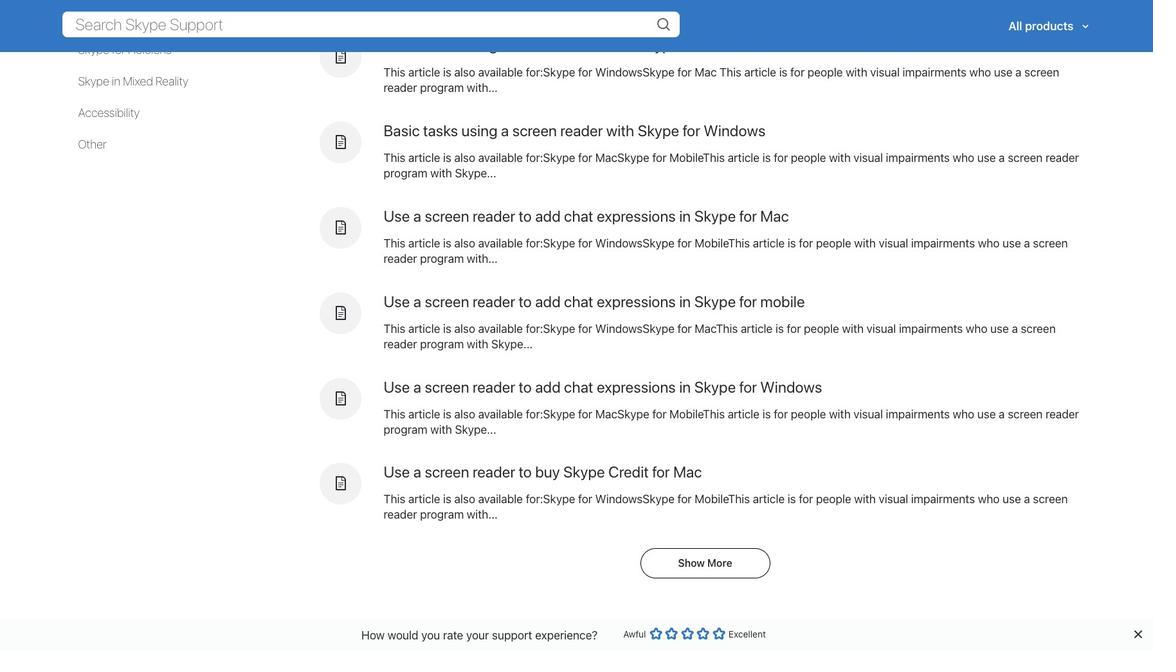 Task type: describe. For each thing, give the bounding box(es) containing it.
skype... for basic tasks using a screen reader with skype for windows
[[455, 167, 496, 180]]

basic tasks using a screen reader with skype for mobile
[[384, 36, 748, 54]]

awful
[[623, 629, 646, 640]]

impairments for use a screen reader to add chat expressions in skype for mobile
[[899, 322, 963, 336]]

impairments inside the this article is also available for:skype for windowsskype for mac this article is for people with visual impairments who use a screen reader program with...
[[903, 66, 967, 79]]

screen inside the this article is also available for:skype for windowsskype for mac this article is for people with visual impairments who use a screen reader program with...
[[1025, 66, 1060, 79]]

visual inside the this article is also available for:skype for windowsskype for mac this article is for people with visual impairments who use a screen reader program with...
[[870, 66, 900, 79]]

people for use a screen reader to buy skype credit for mac
[[816, 493, 851, 506]]

you
[[421, 629, 440, 642]]

for:skype for use a screen reader to buy skype credit for mac
[[526, 493, 575, 506]]

use for use a screen reader to buy skype credit for mac
[[1003, 493, 1021, 506]]

how
[[362, 629, 385, 642]]

use a screen reader to add chat expressions in skype for windows
[[384, 378, 822, 396]]

skype in mixed reality link
[[78, 74, 188, 88]]

use a screen reader to add chat expressions in skype for mac
[[384, 207, 789, 225]]

screen inside this article is also available for:skype for windowsskype for macthis article is for people with visual impairments who use a screen reader program with skype...
[[1021, 322, 1056, 336]]

support
[[492, 629, 532, 642]]

business
[[128, 11, 173, 25]]

using for basic tasks using a screen reader with skype for mobile
[[462, 36, 498, 54]]

macskype for expressions
[[595, 408, 650, 421]]

this for use a screen reader to add chat expressions in skype for mobile
[[384, 322, 406, 336]]

use for use a screen reader to add chat expressions in skype for mobile
[[384, 292, 410, 310]]

mac for windowsskype
[[695, 66, 717, 79]]

also for use a screen reader to add chat expressions in skype for mac
[[454, 237, 475, 250]]

this article is also available for:skype for windowsskype for mobilethis article is for people with visual impairments who use a screen reader program with... for mac
[[384, 493, 1068, 522]]

also for use a screen reader to buy skype credit for mac
[[454, 493, 475, 506]]

to for use a screen reader to add chat expressions in skype for windows
[[519, 378, 532, 396]]

visual for use a screen reader to add chat expressions in skype for mobile
[[867, 322, 896, 336]]

more
[[708, 558, 732, 569]]

add for use a screen reader to add chat expressions in skype for mobile
[[535, 292, 561, 310]]

this article is also available for:skype for macskype for mobilethis article is for people with visual impairments who use a screen reader program with skype... for skype
[[384, 408, 1079, 436]]

visual for use a screen reader to add chat expressions in skype for mac
[[879, 237, 908, 250]]

your
[[466, 629, 489, 642]]

add for use a screen reader to add chat expressions in skype for windows
[[535, 378, 561, 396]]

with... inside the this article is also available for:skype for windowsskype for mac this article is for people with visual impairments who use a screen reader program with...
[[467, 81, 498, 95]]

macthis
[[695, 322, 738, 336]]

use for basic tasks using a screen reader with skype for windows
[[978, 151, 996, 165]]

1 option from the left
[[649, 628, 662, 641]]

rate
[[443, 629, 463, 642]]

use a screen reader to buy skype credit for mac link
[[384, 463, 702, 481]]

available for use a screen reader to buy skype credit for mac
[[478, 493, 523, 506]]

a inside this article is also available for:skype for windowsskype for macthis article is for people with visual impairments who use a screen reader program with skype...
[[1012, 322, 1018, 336]]

also for basic tasks using a screen reader with skype for mobile
[[454, 66, 475, 79]]

who inside the this article is also available for:skype for windowsskype for mac this article is for people with visual impairments who use a screen reader program with...
[[970, 66, 991, 79]]

accessibility link
[[78, 106, 140, 119]]

skype... for use a screen reader to add chat expressions in skype for windows
[[455, 423, 496, 436]]

impairments for use a screen reader to add chat expressions in skype for mac
[[911, 237, 975, 250]]

this for use a screen reader to buy skype credit for mac
[[384, 493, 406, 506]]

to for use a screen reader to add chat expressions in skype for mobile
[[519, 292, 532, 310]]

who for use a screen reader to buy skype credit for mac
[[978, 493, 1000, 506]]

for:skype for use a screen reader to add chat expressions in skype for mac
[[526, 237, 575, 250]]

use a screen reader to add chat expressions in skype for mac link
[[384, 207, 789, 225]]

add for use a screen reader to add chat expressions in skype for mac
[[535, 207, 561, 225]]

to for use a screen reader to add chat expressions in skype for mac
[[519, 207, 532, 225]]

use a screen reader to add chat expressions in skype for mobile
[[384, 292, 805, 310]]

use for use a screen reader to add chat expressions in skype for windows
[[978, 408, 996, 421]]

this article is also available for:skype for macskype for mobilethis article is for people with visual impairments who use a screen reader program with skype... for windows
[[384, 151, 1079, 180]]

impairments for use a screen reader to add chat expressions in skype for windows
[[886, 408, 950, 421]]

buy
[[535, 463, 560, 481]]

this for basic tasks using a screen reader with skype for windows
[[384, 151, 406, 165]]

how would you rate your support experience?
[[362, 629, 598, 642]]

this for use a screen reader to add chat expressions in skype for windows
[[384, 408, 406, 421]]

Search Skype Support text field
[[62, 12, 680, 37]]

this article is also available for:skype for windowsskype for mac this article is for people with visual impairments who use a screen reader program with...
[[384, 66, 1060, 95]]

available for use a screen reader to add chat expressions in skype for mac
[[478, 237, 523, 250]]

basic for basic tasks using a screen reader with skype for windows
[[384, 122, 420, 140]]

1 vertical spatial mac
[[760, 207, 789, 225]]

chat for windows
[[564, 378, 593, 396]]

also for use a screen reader to add chat expressions in skype for windows
[[454, 408, 475, 421]]

available for use a screen reader to add chat expressions in skype for windows
[[478, 408, 523, 421]]

use for use a screen reader to add chat expressions in skype for mac
[[1003, 237, 1021, 250]]

other
[[78, 137, 107, 151]]

4 option from the left
[[697, 628, 710, 641]]

windowsskype for use a screen reader to add chat expressions in skype for mobile
[[595, 322, 675, 336]]

available for basic tasks using a screen reader with skype for windows
[[478, 151, 523, 165]]

use a screen reader to buy skype credit for mac
[[384, 463, 702, 481]]

impairments for use a screen reader to buy skype credit for mac
[[911, 493, 975, 506]]

with inside the this article is also available for:skype for windowsskype for mac this article is for people with visual impairments who use a screen reader program with...
[[846, 66, 868, 79]]

basic for basic tasks using a screen reader with skype for mobile
[[384, 36, 420, 54]]

with... for add
[[467, 252, 498, 265]]

who for use a screen reader to add chat expressions in skype for mac
[[978, 237, 1000, 250]]

accessibility
[[78, 106, 140, 119]]

for:skype for basic tasks using a screen reader with skype for mobile
[[526, 66, 575, 79]]

in for use a screen reader to add chat expressions in skype for windows
[[679, 378, 691, 396]]

tasks for basic tasks using a screen reader with skype for windows
[[423, 122, 458, 140]]

use a screen reader to add chat expressions in skype for mobile link
[[384, 292, 805, 310]]

3 option from the left
[[681, 628, 694, 641]]

program for basic tasks using a screen reader with skype for windows
[[384, 167, 428, 180]]

skype... for use a screen reader to add chat expressions in skype for mobile
[[491, 337, 533, 351]]

people for use a screen reader to add chat expressions in skype for mobile
[[804, 322, 839, 336]]

hololens
[[128, 43, 172, 56]]

how would you rate your support experience? list box
[[649, 625, 725, 648]]

impairments for basic tasks using a screen reader with skype for windows
[[886, 151, 950, 165]]

reader inside the this article is also available for:skype for windowsskype for mac this article is for people with visual impairments who use a screen reader program with...
[[384, 81, 417, 95]]

macskype for skype
[[595, 151, 650, 165]]

for:skype for basic tasks using a screen reader with skype for windows
[[526, 151, 575, 165]]

tasks for basic tasks using a screen reader with skype for mobile
[[423, 36, 458, 54]]

visual for use a screen reader to add chat expressions in skype for windows
[[854, 408, 883, 421]]



Task type: locate. For each thing, give the bounding box(es) containing it.
in for use a screen reader to add chat expressions in skype for mac
[[679, 207, 691, 225]]

skype for hololens
[[78, 43, 172, 56]]

use for use a screen reader to add chat expressions in skype for mac
[[384, 207, 410, 225]]

5 also from the top
[[454, 408, 475, 421]]

available for basic tasks using a screen reader with skype for mobile
[[478, 66, 523, 79]]

with
[[606, 36, 634, 54], [846, 66, 868, 79], [606, 122, 634, 140], [829, 151, 851, 165], [430, 167, 452, 180], [854, 237, 876, 250], [842, 322, 864, 336], [467, 337, 488, 351], [829, 408, 851, 421], [430, 423, 452, 436], [854, 493, 876, 506]]

this article is also available for:skype for macskype for mobilethis article is for people with visual impairments who use a screen reader program with skype...
[[384, 151, 1079, 180], [384, 408, 1079, 436]]

1 horizontal spatial mobile
[[760, 292, 805, 310]]

0 vertical spatial mac
[[695, 66, 717, 79]]

macskype
[[595, 151, 650, 165], [595, 408, 650, 421]]

is
[[443, 66, 452, 79], [779, 66, 788, 79], [443, 151, 452, 165], [763, 151, 771, 165], [443, 237, 452, 250], [788, 237, 796, 250], [443, 322, 452, 336], [776, 322, 784, 336], [443, 408, 452, 421], [763, 408, 771, 421], [443, 493, 452, 506], [788, 493, 796, 506]]

skype for business link
[[78, 11, 173, 25]]

who for basic tasks using a screen reader with skype for windows
[[953, 151, 975, 165]]

skype for hololens link
[[78, 43, 172, 56]]

0 vertical spatial skype...
[[455, 167, 496, 180]]

for:skype up buy
[[526, 408, 575, 421]]

show more button
[[640, 549, 770, 579]]

visual
[[870, 66, 900, 79], [854, 151, 883, 165], [879, 237, 908, 250], [867, 322, 896, 336], [854, 408, 883, 421], [879, 493, 908, 506]]

1 vertical spatial skype...
[[491, 337, 533, 351]]

for:skype down "basic tasks using a screen reader with skype for mobile" 'link'
[[526, 66, 575, 79]]

1 add from the top
[[535, 207, 561, 225]]

also for basic tasks using a screen reader with skype for windows
[[454, 151, 475, 165]]

for:skype down basic tasks using a screen reader with skype for windows
[[526, 151, 575, 165]]

add
[[535, 207, 561, 225], [535, 292, 561, 310], [535, 378, 561, 396]]

basic tasks using a screen reader with skype for windows link
[[384, 122, 766, 140]]

4 for:skype from the top
[[526, 322, 575, 336]]

who
[[970, 66, 991, 79], [953, 151, 975, 165], [978, 237, 1000, 250], [966, 322, 988, 336], [953, 408, 975, 421], [978, 493, 1000, 506]]

mac
[[695, 66, 717, 79], [760, 207, 789, 225], [673, 463, 702, 481]]

macskype down use a screen reader to add chat expressions in skype for windows
[[595, 408, 650, 421]]

1 use from the top
[[384, 207, 410, 225]]

for:skype for use a screen reader to add chat expressions in skype for windows
[[526, 408, 575, 421]]

this article is also available for:skype for windowsskype for mobilethis article is for people with visual impairments who use a screen reader program with... for skype
[[384, 237, 1068, 265]]

3 chat from the top
[[564, 378, 593, 396]]

use
[[384, 207, 410, 225], [384, 292, 410, 310], [384, 378, 410, 396], [384, 463, 410, 481]]

1 for:skype from the top
[[526, 66, 575, 79]]

3 use from the top
[[384, 378, 410, 396]]

3 also from the top
[[454, 237, 475, 250]]

mobilethis for use a screen reader to add chat expressions in skype for mac
[[695, 237, 750, 250]]

visual for basic tasks using a screen reader with skype for windows
[[854, 151, 883, 165]]

use inside the this article is also available for:skype for windowsskype for mac this article is for people with visual impairments who use a screen reader program with...
[[994, 66, 1013, 79]]

3 available from the top
[[478, 237, 523, 250]]

this article is also available for:skype for windowsskype for mobilethis article is for people with visual impairments who use a screen reader program with...
[[384, 237, 1068, 265], [384, 493, 1068, 522]]

also inside this article is also available for:skype for windowsskype for macthis article is for people with visual impairments who use a screen reader program with skype...
[[454, 322, 475, 336]]

1 vertical spatial mobile
[[760, 292, 805, 310]]

who inside this article is also available for:skype for windowsskype for macthis article is for people with visual impairments who use a screen reader program with skype...
[[966, 322, 988, 336]]

4 available from the top
[[478, 322, 523, 336]]

program
[[420, 81, 464, 95], [384, 167, 428, 180], [420, 252, 464, 265], [420, 337, 464, 351], [384, 423, 428, 436], [420, 508, 464, 522]]

people
[[808, 66, 843, 79], [791, 151, 826, 165], [816, 237, 851, 250], [804, 322, 839, 336], [791, 408, 826, 421], [816, 493, 851, 506]]

program for use a screen reader to add chat expressions in skype for windows
[[384, 423, 428, 436]]

in for use a screen reader to add chat expressions in skype for mobile
[[679, 292, 691, 310]]

2 this article is also available for:skype for macskype for mobilethis article is for people with visual impairments who use a screen reader program with skype... from the top
[[384, 408, 1079, 436]]

show more
[[678, 558, 732, 569]]

0 vertical spatial chat
[[564, 207, 593, 225]]

program inside this article is also available for:skype for windowsskype for macthis article is for people with visual impairments who use a screen reader program with skype...
[[420, 337, 464, 351]]

other link
[[78, 137, 107, 151]]

also for use a screen reader to add chat expressions in skype for mobile
[[454, 322, 475, 336]]

expressions for mac
[[597, 207, 676, 225]]

program inside the this article is also available for:skype for windowsskype for mac this article is for people with visual impairments who use a screen reader program with...
[[420, 81, 464, 95]]

people inside this article is also available for:skype for windowsskype for macthis article is for people with visual impairments who use a screen reader program with skype...
[[804, 322, 839, 336]]

article
[[408, 66, 440, 79], [745, 66, 776, 79], [408, 151, 440, 165], [728, 151, 760, 165], [408, 237, 440, 250], [753, 237, 785, 250], [408, 322, 440, 336], [741, 322, 773, 336], [408, 408, 440, 421], [728, 408, 760, 421], [408, 493, 440, 506], [753, 493, 785, 506]]

this
[[384, 66, 406, 79], [720, 66, 742, 79], [384, 151, 406, 165], [384, 237, 406, 250], [384, 322, 406, 336], [384, 408, 406, 421], [384, 493, 406, 506]]

credit
[[608, 463, 649, 481]]

1 vertical spatial this article is also available for:skype for macskype for mobilethis article is for people with visual impairments who use a screen reader program with skype...
[[384, 408, 1079, 436]]

1 vertical spatial windows
[[760, 378, 822, 396]]

mac for credit
[[673, 463, 702, 481]]

skype for business
[[78, 11, 173, 25]]

expressions for windows
[[597, 378, 676, 396]]

3 add from the top
[[535, 378, 561, 396]]

excellent
[[729, 629, 766, 640]]

2 add from the top
[[535, 292, 561, 310]]

a inside the this article is also available for:skype for windowsskype for mac this article is for people with visual impairments who use a screen reader program with...
[[1016, 66, 1022, 79]]

tasks
[[423, 36, 458, 54], [423, 122, 458, 140]]

5 option from the left
[[713, 628, 725, 641]]

2 available from the top
[[478, 151, 523, 165]]

tab list
[[62, 0, 306, 152]]

use for use a screen reader to add chat expressions in skype for windows
[[384, 378, 410, 396]]

expressions
[[597, 207, 676, 225], [597, 292, 676, 310], [597, 378, 676, 396]]

use for use a screen reader to buy skype credit for mac
[[384, 463, 410, 481]]

1 to from the top
[[519, 207, 532, 225]]

6 available from the top
[[478, 493, 523, 506]]

use a screen reader to add chat expressions in skype for windows link
[[384, 378, 822, 396]]

2 vertical spatial chat
[[564, 378, 593, 396]]

using for basic tasks using a screen reader with skype for windows
[[462, 122, 498, 140]]

program for use a screen reader to add chat expressions in skype for mobile
[[420, 337, 464, 351]]

0 vertical spatial using
[[462, 36, 498, 54]]

1 vertical spatial tasks
[[423, 122, 458, 140]]

macskype down basic tasks using a screen reader with skype for windows
[[595, 151, 650, 165]]

0 vertical spatial with...
[[467, 81, 498, 95]]

0 vertical spatial tasks
[[423, 36, 458, 54]]

chat
[[564, 207, 593, 225], [564, 292, 593, 310], [564, 378, 593, 396]]

4 also from the top
[[454, 322, 475, 336]]

1 available from the top
[[478, 66, 523, 79]]

this for use a screen reader to add chat expressions in skype for mac
[[384, 237, 406, 250]]

1 vertical spatial add
[[535, 292, 561, 310]]

3 with... from the top
[[467, 508, 498, 522]]

0 vertical spatial add
[[535, 207, 561, 225]]

visual inside this article is also available for:skype for windowsskype for macthis article is for people with visual impairments who use a screen reader program with skype...
[[867, 322, 896, 336]]

1 also from the top
[[454, 66, 475, 79]]

mac inside the this article is also available for:skype for windowsskype for mac this article is for people with visual impairments who use a screen reader program with...
[[695, 66, 717, 79]]

chat for mobile
[[564, 292, 593, 310]]

1 with... from the top
[[467, 81, 498, 95]]

for:skype down use a screen reader to add chat expressions in skype for mobile in the top of the page
[[526, 322, 575, 336]]

mobilethis for use a screen reader to buy skype credit for mac
[[695, 493, 750, 506]]

using
[[462, 36, 498, 54], [462, 122, 498, 140]]

0 horizontal spatial mobile
[[704, 36, 748, 54]]

to for use a screen reader to buy skype credit for mac
[[519, 463, 532, 481]]

windowsskype
[[595, 66, 675, 79], [595, 237, 675, 250], [595, 322, 675, 336], [595, 493, 675, 506]]

0 vertical spatial this article is also available for:skype for windowsskype for mobilethis article is for people with visual impairments who use a screen reader program with...
[[384, 237, 1068, 265]]

program for use a screen reader to buy skype credit for mac
[[420, 508, 464, 522]]

basic
[[384, 36, 420, 54], [384, 122, 420, 140]]

1 this article is also available for:skype for windowsskype for mobilethis article is for people with visual impairments who use a screen reader program with... from the top
[[384, 237, 1068, 265]]

for:skype for use a screen reader to add chat expressions in skype for mobile
[[526, 322, 575, 336]]

mobilethis for use a screen reader to add chat expressions in skype for windows
[[670, 408, 725, 421]]

also
[[454, 66, 475, 79], [454, 151, 475, 165], [454, 237, 475, 250], [454, 322, 475, 336], [454, 408, 475, 421], [454, 493, 475, 506]]

available for use a screen reader to add chat expressions in skype for mobile
[[478, 322, 523, 336]]

2 chat from the top
[[564, 292, 593, 310]]

reader inside this article is also available for:skype for windowsskype for macthis article is for people with visual impairments who use a screen reader program with skype...
[[384, 337, 417, 351]]

0 vertical spatial this article is also available for:skype for macskype for mobilethis article is for people with visual impairments who use a screen reader program with skype...
[[384, 151, 1079, 180]]

2 use from the top
[[384, 292, 410, 310]]

4 windowsskype from the top
[[595, 493, 675, 506]]

for:skype inside the this article is also available for:skype for windowsskype for mac this article is for people with visual impairments who use a screen reader program with...
[[526, 66, 575, 79]]

available inside this article is also available for:skype for windowsskype for macthis article is for people with visual impairments who use a screen reader program with skype...
[[478, 322, 523, 336]]

5 for:skype from the top
[[526, 408, 575, 421]]

reality
[[156, 74, 188, 88]]

1 using from the top
[[462, 36, 498, 54]]

screen
[[512, 36, 557, 54], [1025, 66, 1060, 79], [512, 122, 557, 140], [1008, 151, 1043, 165], [425, 207, 469, 225], [1033, 237, 1068, 250], [425, 292, 469, 310], [1021, 322, 1056, 336], [425, 378, 469, 396], [1008, 408, 1043, 421], [425, 463, 469, 481], [1033, 493, 1068, 506]]

2 macskype from the top
[[595, 408, 650, 421]]

with...
[[467, 81, 498, 95], [467, 252, 498, 265], [467, 508, 498, 522]]

2 this article is also available for:skype for windowsskype for mobilethis article is for people with visual impairments who use a screen reader program with... from the top
[[384, 493, 1068, 522]]

1 expressions from the top
[[597, 207, 676, 225]]

people for basic tasks using a screen reader with skype for windows
[[791, 151, 826, 165]]

1 vertical spatial this article is also available for:skype for windowsskype for mobilethis article is for people with visual impairments who use a screen reader program with...
[[384, 493, 1068, 522]]

for:skype down use a screen reader to add chat expressions in skype for mac
[[526, 237, 575, 250]]

who for use a screen reader to add chat expressions in skype for mobile
[[966, 322, 988, 336]]

available
[[478, 66, 523, 79], [478, 151, 523, 165], [478, 237, 523, 250], [478, 322, 523, 336], [478, 408, 523, 421], [478, 493, 523, 506]]

windowsskype for use a screen reader to add chat expressions in skype for mac
[[595, 237, 675, 250]]

for:skype down buy
[[526, 493, 575, 506]]

a
[[501, 36, 509, 54], [1016, 66, 1022, 79], [501, 122, 509, 140], [999, 151, 1005, 165], [413, 207, 421, 225], [1024, 237, 1030, 250], [413, 292, 421, 310], [1012, 322, 1018, 336], [413, 378, 421, 396], [999, 408, 1005, 421], [413, 463, 421, 481], [1024, 493, 1030, 506]]

2 for:skype from the top
[[526, 151, 575, 165]]

1 this article is also available for:skype for macskype for mobilethis article is for people with visual impairments who use a screen reader program with skype... from the top
[[384, 151, 1079, 180]]

basic tasks using a screen reader with skype for windows
[[384, 122, 766, 140]]

in
[[112, 74, 120, 88], [679, 207, 691, 225], [679, 292, 691, 310], [679, 378, 691, 396]]

skype...
[[455, 167, 496, 180], [491, 337, 533, 351], [455, 423, 496, 436]]

mixed
[[123, 74, 153, 88]]

skype
[[78, 11, 109, 25], [638, 36, 679, 54], [78, 43, 109, 56], [78, 74, 109, 88], [638, 122, 679, 140], [694, 207, 736, 225], [694, 292, 736, 310], [694, 378, 736, 396], [563, 463, 605, 481]]

1 vertical spatial using
[[462, 122, 498, 140]]

1 vertical spatial expressions
[[597, 292, 676, 310]]

2 expressions from the top
[[597, 292, 676, 310]]

3 expressions from the top
[[597, 378, 676, 396]]

for
[[112, 11, 125, 25], [683, 36, 700, 54], [112, 43, 125, 56], [578, 66, 592, 79], [678, 66, 692, 79], [791, 66, 805, 79], [683, 122, 700, 140], [578, 151, 592, 165], [652, 151, 667, 165], [774, 151, 788, 165], [739, 207, 757, 225], [578, 237, 592, 250], [678, 237, 692, 250], [799, 237, 813, 250], [739, 292, 757, 310], [578, 322, 592, 336], [678, 322, 692, 336], [787, 322, 801, 336], [739, 378, 757, 396], [578, 408, 592, 421], [652, 408, 667, 421], [774, 408, 788, 421], [652, 463, 670, 481], [578, 493, 592, 506], [678, 493, 692, 506], [799, 493, 813, 506]]

who for use a screen reader to add chat expressions in skype for windows
[[953, 408, 975, 421]]

1 vertical spatial with...
[[467, 252, 498, 265]]

chat for mac
[[564, 207, 593, 225]]

this inside this article is also available for:skype for windowsskype for macthis article is for people with visual impairments who use a screen reader program with skype...
[[384, 322, 406, 336]]

3 to from the top
[[519, 378, 532, 396]]

reader
[[560, 36, 603, 54], [384, 81, 417, 95], [560, 122, 603, 140], [1046, 151, 1079, 165], [473, 207, 515, 225], [384, 252, 417, 265], [473, 292, 515, 310], [384, 337, 417, 351], [473, 378, 515, 396], [1046, 408, 1079, 421], [473, 463, 515, 481], [384, 508, 417, 522]]

4 to from the top
[[519, 463, 532, 481]]

windowsskype inside this article is also available for:skype for windowsskype for macthis article is for people with visual impairments who use a screen reader program with skype...
[[595, 322, 675, 336]]

3 for:skype from the top
[[526, 237, 575, 250]]

this for basic tasks using a screen reader with skype for mobile
[[384, 66, 406, 79]]

tab list containing skype for business
[[62, 0, 306, 152]]

mobilethis for basic tasks using a screen reader with skype for windows
[[670, 151, 725, 165]]

1 chat from the top
[[564, 207, 593, 225]]

available inside the this article is also available for:skype for windowsskype for mac this article is for people with visual impairments who use a screen reader program with...
[[478, 66, 523, 79]]

also inside the this article is also available for:skype for windowsskype for mac this article is for people with visual impairments who use a screen reader program with...
[[454, 66, 475, 79]]

would
[[388, 629, 419, 642]]

windowsskype inside the this article is also available for:skype for windowsskype for mac this article is for people with visual impairments who use a screen reader program with...
[[595, 66, 675, 79]]

2 also from the top
[[454, 151, 475, 165]]

people for use a screen reader to add chat expressions in skype for mac
[[816, 237, 851, 250]]

5 available from the top
[[478, 408, 523, 421]]

2 option from the left
[[665, 628, 678, 641]]

skype... inside this article is also available for:skype for windowsskype for macthis article is for people with visual impairments who use a screen reader program with skype...
[[491, 337, 533, 351]]

1 macskype from the top
[[595, 151, 650, 165]]

2 using from the top
[[462, 122, 498, 140]]

6 for:skype from the top
[[526, 493, 575, 506]]

1 vertical spatial macskype
[[595, 408, 650, 421]]

basic tasks using a screen reader with skype for mobile link
[[384, 36, 748, 54]]

for:skype inside this article is also available for:skype for windowsskype for macthis article is for people with visual impairments who use a screen reader program with skype...
[[526, 322, 575, 336]]

1 windowsskype from the top
[[595, 66, 675, 79]]

people for use a screen reader to add chat expressions in skype for windows
[[791, 408, 826, 421]]

program for use a screen reader to add chat expressions in skype for mac
[[420, 252, 464, 265]]

0 vertical spatial mobile
[[704, 36, 748, 54]]

2 vertical spatial expressions
[[597, 378, 676, 396]]

1 tasks from the top
[[423, 36, 458, 54]]

option
[[649, 628, 662, 641], [665, 628, 678, 641], [681, 628, 694, 641], [697, 628, 710, 641], [713, 628, 725, 641]]

2 with... from the top
[[467, 252, 498, 265]]

0 vertical spatial expressions
[[597, 207, 676, 225]]

2 vertical spatial add
[[535, 378, 561, 396]]

impairments
[[903, 66, 967, 79], [886, 151, 950, 165], [911, 237, 975, 250], [899, 322, 963, 336], [886, 408, 950, 421], [911, 493, 975, 506]]

use for use a screen reader to add chat expressions in skype for mobile
[[991, 322, 1009, 336]]

impairments inside this article is also available for:skype for windowsskype for macthis article is for people with visual impairments who use a screen reader program with skype...
[[899, 322, 963, 336]]

2 tasks from the top
[[423, 122, 458, 140]]

visual for use a screen reader to buy skype credit for mac
[[879, 493, 908, 506]]

2 vertical spatial mac
[[673, 463, 702, 481]]

windows
[[704, 122, 766, 140], [760, 378, 822, 396]]

this article is also available for:skype for windowsskype for macthis article is for people with visual impairments who use a screen reader program with skype...
[[384, 322, 1056, 351]]

for:skype
[[526, 66, 575, 79], [526, 151, 575, 165], [526, 237, 575, 250], [526, 322, 575, 336], [526, 408, 575, 421], [526, 493, 575, 506]]

use
[[994, 66, 1013, 79], [978, 151, 996, 165], [1003, 237, 1021, 250], [991, 322, 1009, 336], [978, 408, 996, 421], [1003, 493, 1021, 506]]

6 also from the top
[[454, 493, 475, 506]]

use inside this article is also available for:skype for windowsskype for macthis article is for people with visual impairments who use a screen reader program with skype...
[[991, 322, 1009, 336]]

4 use from the top
[[384, 463, 410, 481]]

mobilethis
[[670, 151, 725, 165], [695, 237, 750, 250], [670, 408, 725, 421], [695, 493, 750, 506]]

2 vertical spatial with...
[[467, 508, 498, 522]]

1 vertical spatial basic
[[384, 122, 420, 140]]

skype in mixed reality
[[78, 74, 188, 88]]

with... for buy
[[467, 508, 498, 522]]

2 vertical spatial skype...
[[455, 423, 496, 436]]

windowsskype for use a screen reader to buy skype credit for mac
[[595, 493, 675, 506]]

0 vertical spatial basic
[[384, 36, 420, 54]]

show
[[678, 558, 705, 569]]

people inside the this article is also available for:skype for windowsskype for mac this article is for people with visual impairments who use a screen reader program with...
[[808, 66, 843, 79]]

mobile
[[704, 36, 748, 54], [760, 292, 805, 310]]

2 windowsskype from the top
[[595, 237, 675, 250]]

2 to from the top
[[519, 292, 532, 310]]

3 windowsskype from the top
[[595, 322, 675, 336]]

0 vertical spatial windows
[[704, 122, 766, 140]]

dismiss the survey image
[[1133, 630, 1143, 640]]

1 vertical spatial chat
[[564, 292, 593, 310]]

experience?
[[535, 629, 598, 642]]

windowsskype for basic tasks using a screen reader with skype for mobile
[[595, 66, 675, 79]]

2 basic from the top
[[384, 122, 420, 140]]

1 basic from the top
[[384, 36, 420, 54]]

expressions for mobile
[[597, 292, 676, 310]]

to
[[519, 207, 532, 225], [519, 292, 532, 310], [519, 378, 532, 396], [519, 463, 532, 481]]

0 vertical spatial macskype
[[595, 151, 650, 165]]



Task type: vqa. For each thing, say whether or not it's contained in the screenshot.
Basic tasks using a screen reader with Skype for Windows for:Skype
yes



